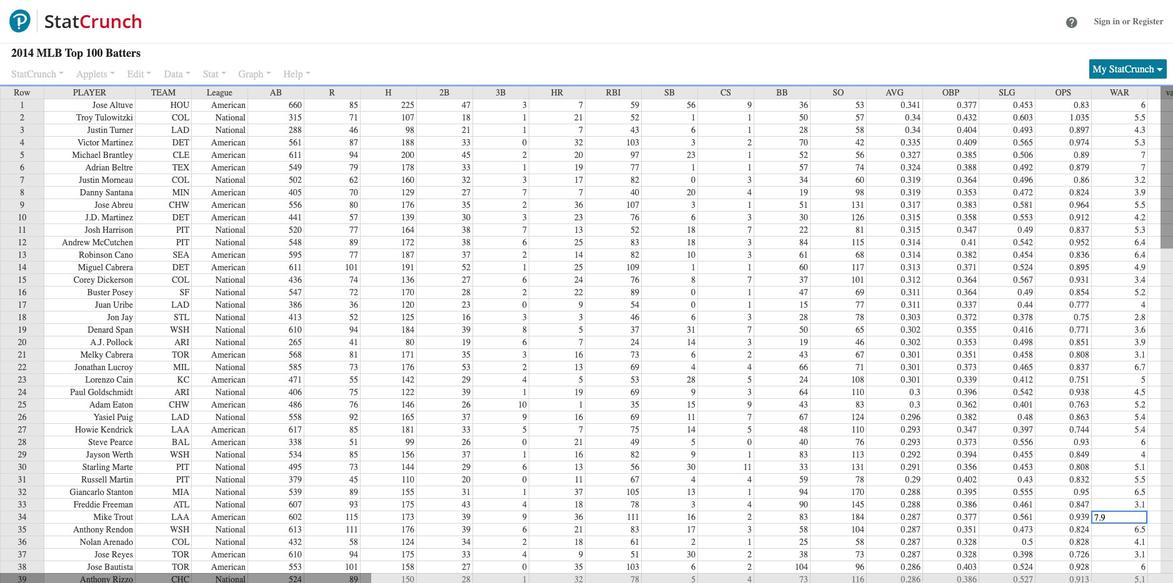 Task type: describe. For each thing, give the bounding box(es) containing it.
3.1 for 0.847
[[1135, 500, 1146, 511]]

90
[[799, 500, 808, 511]]

american for michael brantley
[[211, 150, 246, 161]]

jayson werth
[[86, 450, 133, 461]]

1 vertical spatial 60
[[799, 263, 808, 273]]

0 vertical spatial 46
[[349, 125, 358, 136]]

0.328 for 0.5
[[957, 538, 977, 548]]

michael brantley
[[72, 150, 133, 161]]

cabrera for melky cabrera
[[105, 350, 133, 361]]

tor for melky cabrera
[[172, 350, 189, 361]]

110 for 0.3
[[852, 388, 865, 398]]

josh harrison
[[85, 225, 133, 236]]

arenado
[[103, 538, 133, 548]]

jose for jose bautista
[[87, 563, 102, 573]]

1 horizontal spatial 74
[[856, 163, 865, 173]]

0 vertical spatial 107
[[401, 113, 414, 123]]

ops
[[1056, 88, 1072, 98]]

american for adrian beltre
[[211, 163, 246, 173]]

eaton
[[113, 400, 133, 411]]

menu bar inside statcrunch top level menu menu bar
[[0, 63, 375, 84]]

69 for 9
[[631, 388, 639, 398]]

ari for paul goldschmidt
[[174, 388, 189, 398]]

109
[[626, 263, 639, 273]]

cabrera for miguel cabrera
[[105, 263, 133, 273]]

league
[[207, 88, 233, 98]]

0.335
[[901, 138, 921, 148]]

0 horizontal spatial 22
[[18, 363, 27, 373]]

1 horizontal spatial 70
[[799, 138, 808, 148]]

76 up 109 on the top right
[[631, 213, 639, 223]]

starling
[[82, 463, 110, 473]]

justin for justin turner
[[87, 125, 108, 136]]

0 vertical spatial 104
[[851, 525, 865, 536]]

33 for 19
[[462, 163, 471, 173]]

0.837 for 0.49
[[1070, 225, 1090, 236]]

1 vertical spatial 67
[[799, 413, 808, 423]]

3.9 for 0.851
[[1135, 338, 1146, 348]]

1 vertical spatial 101
[[851, 275, 865, 286]]

1 vertical spatial 104
[[795, 563, 808, 573]]

0.296
[[901, 413, 921, 423]]

0.498
[[1014, 338, 1033, 348]]

49
[[631, 438, 639, 448]]

2 horizontal spatial 22
[[799, 225, 808, 236]]

0 horizontal spatial 70
[[349, 188, 358, 198]]

76 up 92
[[349, 400, 358, 411]]

det for victor martinez
[[172, 138, 189, 148]]

1 vertical spatial 111
[[346, 525, 358, 536]]

hou
[[170, 100, 189, 111]]

76 up 113 at the bottom right of the page
[[856, 438, 865, 448]]

4.2
[[1135, 213, 1146, 223]]

american for jose reyes
[[211, 550, 246, 561]]

6.5 for 0.824
[[1135, 525, 1146, 536]]

660
[[289, 100, 302, 111]]

0.315 for 0.347
[[901, 225, 921, 236]]

1 vertical spatial 17
[[18, 300, 27, 311]]

155
[[401, 488, 414, 498]]

2 horizontal spatial 67
[[856, 350, 865, 361]]

0.293 for 0.373
[[901, 438, 921, 448]]

Data set title: click to edit text field
[[11, 44, 191, 61]]

0 horizontal spatial 115
[[345, 513, 358, 523]]

0 vertical spatial 59
[[631, 100, 639, 111]]

american for jose abreu
[[211, 200, 246, 211]]

1 horizontal spatial 60
[[856, 175, 865, 186]]

kendrick
[[101, 425, 133, 436]]

131 for 0.291
[[851, 463, 865, 473]]

justin morneau
[[79, 175, 133, 186]]

marte
[[112, 463, 133, 473]]

108
[[851, 375, 865, 386]]

58 down 90
[[799, 525, 808, 536]]

0 vertical spatial 51
[[799, 200, 808, 211]]

0.288 for 0.386
[[901, 500, 921, 511]]

freddie freeman
[[74, 500, 133, 511]]

0.351 for 0.301
[[957, 350, 977, 361]]

0 horizontal spatial 170
[[401, 288, 414, 298]]

statcrunch top level menu menu bar
[[0, 59, 1173, 84]]

0.492
[[1014, 163, 1033, 173]]

howie
[[75, 425, 98, 436]]

0 horizontal spatial 53
[[462, 363, 471, 373]]

1 vertical spatial 29
[[18, 450, 27, 461]]

6.4 for 0.836
[[1135, 250, 1146, 261]]

0.315 for 0.358
[[901, 213, 921, 223]]

73 up the 55
[[349, 363, 358, 373]]

131 for 0.317
[[851, 200, 865, 211]]

▾
[[1157, 64, 1163, 75]]

mil
[[173, 363, 189, 373]]

0.524 for 0.403
[[1014, 563, 1033, 573]]

tor for jose reyes
[[172, 550, 189, 561]]

547
[[289, 288, 302, 298]]

american for robinson cano
[[211, 250, 246, 261]]

0.49 for 0.837
[[1018, 225, 1033, 236]]

posey
[[112, 288, 133, 298]]

0.974
[[1070, 138, 1090, 148]]

33 for 7
[[462, 425, 471, 436]]

0 horizontal spatial 184
[[401, 325, 414, 336]]

goldschmidt
[[88, 388, 133, 398]]

27 for 553
[[462, 563, 471, 573]]

0.555
[[1014, 488, 1033, 498]]

0.75
[[1074, 313, 1090, 323]]

freeman
[[103, 500, 133, 511]]

176 for 73
[[401, 363, 414, 373]]

my statcrunch ▾ main content
[[0, 44, 1173, 584]]

2 horizontal spatial 8
[[691, 275, 696, 286]]

77 up 65 on the right bottom
[[856, 300, 865, 311]]

0 horizontal spatial 15
[[18, 275, 27, 286]]

0.373 for 0.301
[[957, 363, 977, 373]]

568
[[289, 350, 302, 361]]

2 horizontal spatial 46
[[856, 338, 865, 348]]

sb
[[664, 88, 675, 98]]

21 for 71
[[574, 113, 583, 123]]

2 vertical spatial 17
[[687, 525, 696, 536]]

495
[[289, 463, 302, 473]]

0 vertical spatial 56
[[687, 100, 696, 111]]

0.824 for 0.472
[[1070, 188, 1090, 198]]

1 horizontal spatial 45
[[462, 150, 471, 161]]

jon
[[107, 313, 119, 323]]

national for 558
[[216, 413, 246, 423]]

american for steve pearce
[[211, 438, 246, 448]]

0 horizontal spatial 67
[[631, 475, 639, 486]]

1 vertical spatial 34
[[18, 513, 27, 523]]

1 vertical spatial 59
[[799, 475, 808, 486]]

288
[[289, 125, 302, 136]]

0.851
[[1070, 338, 1090, 348]]

0 vertical spatial 124
[[851, 413, 865, 423]]

jose for jose abreu
[[94, 200, 110, 211]]

russell martin
[[81, 475, 133, 486]]

27 for 405
[[462, 188, 471, 198]]

73 up 96
[[856, 550, 865, 561]]

89 for 38
[[349, 238, 358, 248]]

0.938
[[1070, 388, 1090, 398]]

1 vertical spatial 31
[[18, 475, 27, 486]]

national for 379
[[216, 475, 246, 486]]

2 horizontal spatial 56
[[856, 150, 865, 161]]

0.339
[[957, 375, 977, 386]]

0.808 for 0.453
[[1070, 463, 1090, 473]]

0.382 for 0.314
[[957, 250, 977, 261]]

0 vertical spatial 81
[[856, 225, 865, 236]]

0.382 for 0.296
[[957, 413, 977, 423]]

jose reyes
[[94, 550, 133, 561]]

0.473
[[1014, 525, 1033, 536]]

21 for 111
[[574, 525, 583, 536]]

1 horizontal spatial 107
[[626, 200, 639, 211]]

werth
[[112, 450, 133, 461]]

beltre
[[112, 163, 133, 173]]

58 down 93
[[349, 538, 358, 548]]

anthony
[[73, 525, 104, 536]]

0 vertical spatial 47
[[462, 100, 471, 111]]

1 horizontal spatial 80
[[406, 338, 414, 348]]

0 vertical spatial 98
[[406, 125, 414, 136]]

national for 547
[[216, 288, 246, 298]]

j.d.
[[85, 213, 99, 223]]

1 horizontal spatial 15
[[687, 400, 696, 411]]

3.9 for 0.824
[[1135, 188, 1146, 198]]

1 vertical spatial 51
[[349, 438, 358, 448]]

r
[[329, 88, 335, 98]]

adrian
[[85, 163, 110, 173]]

0.93
[[1074, 438, 1090, 448]]

0.964
[[1070, 200, 1090, 211]]

tex
[[172, 163, 189, 173]]

1 horizontal spatial 75
[[631, 425, 639, 436]]

160
[[401, 175, 414, 186]]

andrew mccutchen
[[62, 238, 133, 248]]

0 vertical spatial 31
[[687, 325, 696, 336]]

in
[[1113, 16, 1120, 27]]

1 horizontal spatial 61
[[799, 250, 808, 261]]

national for 436
[[216, 275, 246, 286]]

1 horizontal spatial 170
[[851, 488, 865, 498]]

1 horizontal spatial 47
[[799, 288, 808, 298]]

77 down 97
[[631, 163, 639, 173]]

1 horizontal spatial 17
[[574, 175, 583, 186]]

1 vertical spatial 98
[[856, 188, 865, 198]]

0.3 for 0.362
[[910, 400, 921, 411]]

58 up 96
[[856, 538, 865, 548]]

0 vertical spatial 111
[[627, 513, 639, 523]]

4.5
[[1135, 388, 1146, 398]]

0 vertical spatial 80
[[349, 200, 358, 211]]

0 vertical spatial 32
[[574, 138, 583, 148]]

29 for national
[[462, 463, 471, 473]]

0.292
[[901, 450, 921, 461]]

1 vertical spatial 10
[[687, 250, 696, 261]]

1 horizontal spatial 40
[[799, 438, 808, 448]]

sign in or register link
[[1094, 0, 1164, 43]]

85 for 156
[[349, 450, 358, 461]]

1 vertical spatial 22
[[574, 288, 583, 298]]

0 vertical spatial 115
[[852, 238, 865, 248]]

2 vertical spatial 32
[[18, 488, 27, 498]]

2.8
[[1135, 313, 1146, 323]]

68
[[856, 250, 865, 261]]

0.301 for 0.373
[[901, 363, 921, 373]]

0.287 for 58
[[901, 538, 921, 548]]

paul
[[70, 388, 86, 398]]

american for jose altuve
[[211, 100, 246, 111]]

1 vertical spatial 45
[[349, 475, 358, 486]]

0 vertical spatial 8
[[20, 188, 24, 198]]

steve
[[88, 438, 108, 448]]

0.897
[[1070, 125, 1090, 136]]

0.377 for 0.287
[[957, 513, 977, 523]]

58 up 42
[[856, 125, 865, 136]]

american for adam eaton
[[211, 400, 246, 411]]

jon jay
[[107, 313, 133, 323]]

66
[[799, 363, 808, 373]]

0.763
[[1070, 400, 1090, 411]]

82 for 16
[[631, 450, 639, 461]]

2 vertical spatial 78
[[631, 500, 639, 511]]

69 for 4
[[631, 363, 639, 373]]

5.5 for 0.832
[[1135, 475, 1146, 486]]

0 horizontal spatial 74
[[349, 275, 358, 286]]

188
[[401, 138, 414, 148]]

1 horizontal spatial 10
[[518, 400, 527, 411]]

1 vertical spatial 124
[[401, 538, 414, 548]]

175 for 94
[[401, 550, 414, 561]]

1 vertical spatial 89
[[631, 288, 639, 298]]

col for troy tulowitzki
[[172, 113, 189, 123]]

2 horizontal spatial 34
[[799, 175, 808, 186]]

3b
[[496, 88, 506, 98]]

1 vertical spatial 26
[[18, 413, 27, 423]]

139
[[401, 213, 414, 223]]

1 vertical spatial 32
[[462, 175, 471, 186]]

0.319 for 0.353
[[901, 188, 921, 198]]

american for melky cabrera
[[211, 350, 246, 361]]

2 vertical spatial 110
[[402, 475, 414, 486]]

a.j.
[[90, 338, 104, 348]]

0 horizontal spatial 75
[[349, 388, 358, 398]]

victor martinez
[[78, 138, 133, 148]]

national for 534
[[216, 450, 246, 461]]

rbi
[[606, 88, 621, 98]]

0.751
[[1070, 375, 1090, 386]]

puig
[[117, 413, 133, 423]]

471
[[289, 375, 302, 386]]

611 for 94
[[289, 150, 302, 161]]

0.34 for 0.404
[[905, 125, 921, 136]]

1 vertical spatial 61
[[631, 538, 639, 548]]

176 for 111
[[401, 525, 414, 536]]

0.836
[[1070, 250, 1090, 261]]

yasiel
[[93, 413, 115, 423]]

120
[[401, 300, 414, 311]]

jose altuve
[[93, 100, 133, 111]]

0.395
[[957, 488, 977, 498]]

110 for 0.293
[[852, 425, 865, 436]]

83 down 108
[[856, 400, 865, 411]]

1 vertical spatial 81
[[349, 350, 358, 361]]

78 for 0.29
[[856, 475, 865, 486]]

379
[[289, 475, 302, 486]]

1 vertical spatial 184
[[851, 513, 865, 523]]

0.341
[[901, 100, 921, 111]]

pit for russell martin
[[176, 475, 189, 486]]

0.5
[[1022, 538, 1033, 548]]

0.364 for 0.311
[[957, 288, 977, 298]]

justin for justin morneau
[[79, 175, 99, 186]]

national for 413
[[216, 313, 246, 323]]

553
[[289, 563, 302, 573]]

145
[[851, 500, 865, 511]]

1 horizontal spatial 8
[[523, 325, 527, 336]]

73 down 54
[[631, 350, 639, 361]]

juan uribe
[[95, 300, 133, 311]]

denard
[[88, 325, 113, 336]]

national for 607
[[216, 500, 246, 511]]

jose bautista
[[87, 563, 133, 573]]

0 horizontal spatial 71
[[349, 113, 358, 123]]

77 up 72
[[349, 250, 358, 261]]

62
[[349, 175, 358, 186]]



Task type: vqa. For each thing, say whether or not it's contained in the screenshot.


Task type: locate. For each thing, give the bounding box(es) containing it.
3 wsh from the top
[[170, 525, 189, 536]]

0.824 up the '0.964'
[[1070, 188, 1090, 198]]

0.837 down '0.912'
[[1070, 225, 1090, 236]]

39 for 176
[[462, 525, 471, 536]]

5.4 down 4.5
[[1135, 413, 1146, 423]]

413
[[289, 313, 302, 323]]

2 vertical spatial 53
[[631, 375, 639, 386]]

2 vertical spatial 26
[[462, 438, 471, 448]]

83 down 105
[[631, 525, 639, 536]]

1 0.524 from the top
[[1014, 263, 1033, 273]]

611 up 549
[[289, 150, 302, 161]]

17 national from the top
[[216, 475, 246, 486]]

2 5.5 from the top
[[1135, 200, 1146, 211]]

124 down 108
[[851, 413, 865, 423]]

1 vertical spatial 15
[[799, 300, 808, 311]]

107
[[401, 113, 414, 123], [626, 200, 639, 211]]

0.347 for 0.293
[[957, 425, 977, 436]]

det for miguel cabrera
[[172, 263, 189, 273]]

0 vertical spatial 0.328
[[957, 538, 977, 548]]

1 horizontal spatial 53
[[631, 375, 639, 386]]

2 horizontal spatial 10
[[687, 250, 696, 261]]

0.455
[[1014, 450, 1033, 461]]

1 vertical spatial 75
[[631, 425, 639, 436]]

0 vertical spatial 0.377
[[957, 100, 977, 111]]

national for 539
[[216, 488, 246, 498]]

0 vertical spatial 15
[[18, 275, 27, 286]]

75
[[349, 388, 358, 398], [631, 425, 639, 436]]

0 vertical spatial 29
[[462, 375, 471, 386]]

national for 386
[[216, 300, 246, 311]]

1 0.34 from the top
[[905, 113, 921, 123]]

1 85 from the top
[[349, 100, 358, 111]]

94 up 90
[[799, 488, 808, 498]]

2 vertical spatial 89
[[349, 488, 358, 498]]

2 6.4 from the top
[[1135, 250, 1146, 261]]

0 vertical spatial tor
[[172, 350, 189, 361]]

0.394
[[957, 450, 977, 461]]

0.542 up the 0.454
[[1014, 238, 1033, 248]]

98 up 126
[[856, 188, 865, 198]]

cabrera up dickerson
[[105, 263, 133, 273]]

70 left 42
[[799, 138, 808, 148]]

1 vertical spatial 176
[[401, 363, 414, 373]]

tor right bautista
[[172, 563, 189, 573]]

national for 502
[[216, 175, 246, 186]]

0 vertical spatial 0.382
[[957, 250, 977, 261]]

39 for 173
[[462, 513, 471, 523]]

4 0.287 from the top
[[901, 550, 921, 561]]

menu bar
[[0, 63, 375, 84]]

0.373 for 0.293
[[957, 438, 977, 448]]

10 national from the top
[[216, 325, 246, 336]]

det up cle
[[172, 138, 189, 148]]

172
[[401, 238, 414, 248]]

0.542 up 0.401
[[1014, 388, 1033, 398]]

15 american from the top
[[211, 513, 246, 523]]

det down min
[[172, 213, 189, 223]]

2 610 from the top
[[289, 550, 302, 561]]

0.524 for 0.371
[[1014, 263, 1033, 273]]

549
[[289, 163, 302, 173]]

0.373
[[957, 363, 977, 373], [957, 438, 977, 448]]

pit for josh harrison
[[176, 225, 189, 236]]

0 horizontal spatial 98
[[406, 125, 414, 136]]

4 39 from the top
[[462, 525, 471, 536]]

adam
[[89, 400, 111, 411]]

0.453 for 0.356
[[1014, 463, 1033, 473]]

2 0.837 from the top
[[1070, 363, 1090, 373]]

59 up 97
[[631, 100, 639, 111]]

2 85 from the top
[[349, 425, 358, 436]]

0 vertical spatial 17
[[574, 175, 583, 186]]

0.382 up 0.371
[[957, 250, 977, 261]]

81 down 41
[[349, 350, 358, 361]]

wsh for jayson werth
[[170, 450, 189, 461]]

0.383
[[957, 200, 977, 211]]

11 national from the top
[[216, 338, 246, 348]]

156
[[401, 450, 414, 461]]

corey
[[74, 275, 95, 286]]

1 6.5 from the top
[[1135, 488, 1146, 498]]

nolan
[[80, 538, 101, 548]]

0.311 up 0.303 on the right bottom of page
[[901, 300, 921, 311]]

0.286
[[901, 563, 921, 573]]

0 vertical spatial 0.353
[[957, 188, 977, 198]]

2 6.5 from the top
[[1135, 525, 1146, 536]]

0 vertical spatial 0.364
[[957, 175, 977, 186]]

2 vertical spatial 3.1
[[1135, 550, 1146, 561]]

1 horizontal spatial 71
[[856, 363, 865, 373]]

1 0.382 from the top
[[957, 250, 977, 261]]

0 horizontal spatial 111
[[346, 525, 358, 536]]

0.351 up the 0.339
[[957, 350, 977, 361]]

3 tor from the top
[[172, 563, 189, 573]]

60 down 84 on the top right of the page
[[799, 263, 808, 273]]

4 national from the top
[[216, 225, 246, 236]]

jonathan
[[75, 363, 106, 373]]

span
[[116, 325, 133, 336]]

chw for adam eaton
[[169, 400, 189, 411]]

1 chw from the top
[[169, 200, 189, 211]]

8
[[20, 188, 24, 198], [691, 275, 696, 286], [523, 325, 527, 336]]

russell
[[81, 475, 107, 486]]

5.2 down 3.4
[[1135, 288, 1146, 298]]

1 0.287 from the top
[[901, 513, 921, 523]]

0 vertical spatial lad
[[171, 125, 189, 136]]

1 vertical spatial 103
[[626, 563, 639, 573]]

1 611 from the top
[[289, 150, 302, 161]]

2 vertical spatial 82
[[631, 450, 639, 461]]

1 vertical spatial 107
[[626, 200, 639, 211]]

170 up "120"
[[401, 288, 414, 298]]

1 103 from the top
[[626, 138, 639, 148]]

1 vertical spatial tor
[[172, 550, 189, 561]]

610 up 265
[[289, 325, 302, 336]]

1 3.1 from the top
[[1135, 350, 1146, 361]]

0.378
[[1014, 313, 1033, 323]]

1 vertical spatial 0.837
[[1070, 363, 1090, 373]]

502
[[289, 175, 302, 186]]

73 up 93
[[349, 463, 358, 473]]

2 vertical spatial 8
[[523, 325, 527, 336]]

0.314 for 68
[[901, 250, 921, 261]]

1 ari from the top
[[174, 338, 189, 348]]

59 up 90
[[799, 475, 808, 486]]

29
[[462, 375, 471, 386], [18, 450, 27, 461], [462, 463, 471, 473]]

0 vertical spatial 34
[[799, 175, 808, 186]]

1 0.808 from the top
[[1070, 350, 1090, 361]]

1 131 from the top
[[851, 200, 865, 211]]

0.311 for 0.337
[[901, 300, 921, 311]]

3 82 from the top
[[631, 450, 639, 461]]

7 american from the top
[[211, 213, 246, 223]]

3 176 from the top
[[401, 525, 414, 536]]

2 vertical spatial det
[[172, 263, 189, 273]]

170 up 145
[[851, 488, 865, 498]]

1 pit from the top
[[176, 225, 189, 236]]

176
[[401, 200, 414, 211], [401, 363, 414, 373], [401, 525, 414, 536]]

0 horizontal spatial 31
[[18, 475, 27, 486]]

94
[[349, 150, 358, 161], [349, 325, 358, 336], [799, 488, 808, 498], [349, 550, 358, 561]]

2 tor from the top
[[172, 550, 189, 561]]

39 for 184
[[462, 325, 471, 336]]

5 national from the top
[[216, 238, 246, 248]]

101 right 553
[[345, 563, 358, 573]]

85 for 181
[[349, 425, 358, 436]]

83 down 90
[[799, 513, 808, 523]]

610 for national
[[289, 325, 302, 336]]

3.9 down 3.6
[[1135, 338, 1146, 348]]

5.5 for 0.964
[[1135, 200, 1146, 211]]

0 vertical spatial 78
[[856, 313, 865, 323]]

1 3.9 from the top
[[1135, 188, 1146, 198]]

80 up 171
[[406, 338, 414, 348]]

103 for 32
[[626, 138, 639, 148]]

american for miguel cabrera
[[211, 263, 246, 273]]

45 up 93
[[349, 475, 358, 486]]

82 for 17
[[631, 175, 639, 186]]

0.928
[[1070, 563, 1090, 573]]

american for j.d. martinez
[[211, 213, 246, 223]]

martinez up brantley on the top of the page
[[102, 138, 133, 148]]

laa for howie kendrick
[[171, 425, 189, 436]]

martinez for j.d. martinez
[[102, 213, 133, 223]]

0.398
[[1014, 550, 1033, 561]]

1 vertical spatial 0.351
[[957, 525, 977, 536]]

martinez for victor martinez
[[102, 138, 133, 148]]

1 horizontal spatial 111
[[627, 513, 639, 523]]

1 0.319 from the top
[[901, 175, 921, 186]]

0.382 down 0.362
[[957, 413, 977, 423]]

0 vertical spatial 75
[[349, 388, 358, 398]]

lad
[[171, 125, 189, 136], [171, 300, 189, 311], [171, 413, 189, 423]]

61
[[799, 250, 808, 261], [631, 538, 639, 548]]

1 vertical spatial 5.5
[[1135, 200, 1146, 211]]

50 for 65
[[799, 325, 808, 336]]

0.837 up the 0.751
[[1070, 363, 1090, 373]]

uribe
[[113, 300, 133, 311]]

5.3 for 0.837
[[1135, 225, 1146, 236]]

2 5.2 from the top
[[1135, 400, 1146, 411]]

2 det from the top
[[172, 213, 189, 223]]

0.377 for 0.341
[[957, 100, 977, 111]]

national for 610
[[216, 325, 246, 336]]

5.5 for 1.035
[[1135, 113, 1146, 123]]

0.324
[[901, 163, 921, 173]]

player
[[73, 88, 106, 98]]

1 5.4 from the top
[[1135, 413, 1146, 423]]

16 national from the top
[[216, 463, 246, 473]]

ari for a.j. pollock
[[174, 338, 189, 348]]

52
[[631, 113, 639, 123], [799, 150, 808, 161], [631, 225, 639, 236], [462, 263, 471, 273], [349, 313, 358, 323]]

61 down 105
[[631, 538, 639, 548]]

101 for 109
[[345, 263, 358, 273]]

josh
[[85, 225, 100, 236]]

2 5.3 from the top
[[1135, 225, 1146, 236]]

78 down 113 at the bottom right of the page
[[856, 475, 865, 486]]

0 horizontal spatial 57
[[349, 213, 358, 223]]

3 american from the top
[[211, 150, 246, 161]]

0.319 down '0.324'
[[901, 175, 921, 186]]

0 vertical spatial 0.808
[[1070, 350, 1090, 361]]

0.301 for 0.339
[[901, 375, 921, 386]]

0 vertical spatial 5.3
[[1135, 138, 1146, 148]]

611 for 101
[[289, 263, 302, 273]]

0.353 for 0.319
[[957, 188, 977, 198]]

1 50 from the top
[[799, 113, 808, 123]]

1 0.302 from the top
[[901, 325, 921, 336]]

5.5 up 4.3
[[1135, 113, 1146, 123]]

18 national from the top
[[216, 488, 246, 498]]

1 vertical spatial 78
[[856, 475, 865, 486]]

77 down 62
[[349, 225, 358, 236]]

1 0.49 from the top
[[1018, 225, 1033, 236]]

26 for 486
[[462, 400, 471, 411]]

0 vertical spatial 6.5
[[1135, 488, 1146, 498]]

5.1
[[1135, 463, 1146, 473]]

1 horizontal spatial 34
[[462, 538, 471, 548]]

101 down the '117'
[[851, 275, 865, 286]]

78 up 65 on the right bottom
[[856, 313, 865, 323]]

1 vertical spatial 85
[[349, 425, 358, 436]]

89 for 31
[[349, 488, 358, 498]]

2 horizontal spatial 57
[[856, 113, 865, 123]]

0 vertical spatial 0.351
[[957, 350, 977, 361]]

michael
[[72, 150, 101, 161]]

2 american from the top
[[211, 138, 246, 148]]

1 0.347 from the top
[[957, 225, 977, 236]]

0.353 down 0.355
[[957, 338, 977, 348]]

1 0.288 from the top
[[901, 488, 921, 498]]

tor down atl
[[172, 550, 189, 561]]

paul goldschmidt
[[70, 388, 133, 398]]

3.1 down '4.1'
[[1135, 550, 1146, 561]]

1 vertical spatial 611
[[289, 263, 302, 273]]

0.556
[[1014, 438, 1033, 448]]

131 up 126
[[851, 200, 865, 211]]

2 lad from the top
[[171, 300, 189, 311]]

41
[[349, 338, 358, 348]]

avg
[[886, 88, 904, 98]]

4
[[20, 138, 24, 148], [748, 188, 752, 198], [1141, 300, 1146, 311], [691, 363, 696, 373], [748, 363, 752, 373], [523, 375, 527, 386], [1141, 450, 1146, 461], [691, 475, 696, 486], [748, 475, 752, 486], [523, 500, 527, 511], [748, 500, 752, 511], [523, 550, 527, 561]]

5.2 for 0.763
[[1135, 400, 1146, 411]]

2 vertical spatial 31
[[462, 488, 471, 498]]

2 0.3 from the top
[[910, 400, 921, 411]]

2 laa from the top
[[171, 513, 189, 523]]

jose down nolan arenado in the bottom of the page
[[94, 550, 110, 561]]

1 0.315 from the top
[[901, 213, 921, 223]]

1 176 from the top
[[401, 200, 414, 211]]

adrian beltre
[[85, 163, 133, 173]]

0.377 up 0.432
[[957, 100, 977, 111]]

51
[[799, 200, 808, 211], [349, 438, 358, 448], [631, 550, 639, 561]]

justin down troy tulowitzki
[[87, 125, 108, 136]]

martin
[[109, 475, 133, 486]]

124 up 158
[[401, 538, 414, 548]]

13 american from the top
[[211, 425, 246, 436]]

9 american from the top
[[211, 263, 246, 273]]

0 vertical spatial 53
[[856, 100, 865, 111]]

4.9
[[1135, 263, 1146, 273]]

110 down 108
[[852, 388, 865, 398]]

32
[[574, 138, 583, 148], [462, 175, 471, 186], [18, 488, 27, 498]]

1 5.3 from the top
[[1135, 138, 1146, 148]]

176 up 139
[[401, 200, 414, 211]]

WAR, row 34 text field
[[1091, 511, 1148, 524]]

0 horizontal spatial 8
[[20, 188, 24, 198]]

0.808 for 0.458
[[1070, 350, 1090, 361]]

17 american from the top
[[211, 563, 246, 573]]

21 for 51
[[574, 438, 583, 448]]

3 85 from the top
[[349, 450, 358, 461]]

94 up 41
[[349, 325, 358, 336]]

0 vertical spatial 0.301
[[901, 350, 921, 361]]

0.41
[[962, 238, 977, 248]]

0 horizontal spatial 10
[[18, 213, 27, 223]]

ari down kc
[[174, 388, 189, 398]]

0.385
[[957, 150, 977, 161]]

0 vertical spatial 103
[[626, 138, 639, 148]]

39 for 122
[[462, 388, 471, 398]]

wsh down bal at left
[[170, 450, 189, 461]]

cle
[[173, 150, 189, 161]]

0.287 for 104
[[901, 525, 921, 536]]

1 vertical spatial 0.373
[[957, 438, 977, 448]]

national for 548
[[216, 238, 246, 248]]

american for victor martinez
[[211, 138, 246, 148]]

2 0.328 from the top
[[957, 550, 977, 561]]

0.48
[[1018, 413, 1033, 423]]

0 vertical spatial 0.315
[[901, 213, 921, 223]]

1 vertical spatial 0.382
[[957, 413, 977, 423]]

1 horizontal spatial 98
[[856, 188, 865, 198]]

225
[[401, 100, 414, 111]]

1 vertical spatial 0.49
[[1018, 288, 1033, 298]]

chw for jose abreu
[[169, 200, 189, 211]]

2 0.347 from the top
[[957, 425, 977, 436]]

national for 265
[[216, 338, 246, 348]]

33 for 9
[[462, 550, 471, 561]]

3.1 up war, row 34 text field
[[1135, 500, 1146, 511]]

1 national from the top
[[216, 113, 246, 123]]

0 horizontal spatial 81
[[349, 350, 358, 361]]

0 vertical spatial det
[[172, 138, 189, 148]]

howie kendrick
[[75, 425, 133, 436]]

3 col from the top
[[172, 275, 189, 286]]

0.301 for 0.351
[[901, 350, 921, 361]]

83 up 109 on the top right
[[631, 238, 639, 248]]

75 down the 55
[[349, 388, 358, 398]]

3 0.287 from the top
[[901, 538, 921, 548]]

0 vertical spatial 71
[[349, 113, 358, 123]]

613
[[289, 525, 302, 536]]

0.311
[[901, 288, 921, 298], [901, 300, 921, 311]]

1 vertical spatial 0.328
[[957, 550, 977, 561]]

1 175 from the top
[[401, 500, 414, 511]]

94 for 2
[[349, 150, 358, 161]]

0.364 for 0.319
[[957, 175, 977, 186]]

laa for mike trout
[[171, 513, 189, 523]]

0.824 for 0.473
[[1070, 525, 1090, 536]]

lucroy
[[108, 363, 133, 373]]

0 horizontal spatial 56
[[631, 463, 639, 473]]

1 vertical spatial 80
[[406, 338, 414, 348]]

33 for 32
[[462, 138, 471, 148]]

0.328 for 0.398
[[957, 550, 977, 561]]

5.3 for 0.974
[[1135, 138, 1146, 148]]

111
[[627, 513, 639, 523], [346, 525, 358, 536]]

0 vertical spatial 74
[[856, 163, 865, 173]]

129
[[401, 188, 414, 198]]

595
[[289, 250, 302, 261]]

2 0.288 from the top
[[901, 500, 921, 511]]

ab
[[270, 88, 282, 98]]

2 175 from the top
[[401, 550, 414, 561]]

0.453 down 0.455
[[1014, 463, 1033, 473]]

0.328
[[957, 538, 977, 548], [957, 550, 977, 561]]

col for justin morneau
[[172, 175, 189, 186]]

0.824 down 0.939
[[1070, 525, 1090, 536]]

col up sf in the left of the page
[[172, 275, 189, 286]]

0.49 up the 0.44
[[1018, 288, 1033, 298]]

0.287 for 184
[[901, 513, 921, 523]]

0 vertical spatial 57
[[856, 113, 865, 123]]

0.319 up "0.317"
[[901, 188, 921, 198]]

2 0.351 from the top
[[957, 525, 977, 536]]

89 up 72
[[349, 238, 358, 248]]

0.351 down 0.386
[[957, 525, 977, 536]]

lad for justin turner
[[171, 125, 189, 136]]

94 for 4
[[349, 550, 358, 561]]

610 for american
[[289, 550, 302, 561]]

111 down 105
[[627, 513, 639, 523]]

1 vertical spatial 46
[[631, 313, 639, 323]]

wsh down atl
[[170, 525, 189, 536]]

101 for 103
[[345, 563, 358, 573]]

46 up 87
[[349, 125, 358, 136]]

0 vertical spatial martinez
[[102, 138, 133, 148]]

29 for american
[[462, 375, 471, 386]]

laa up bal at left
[[171, 425, 189, 436]]

0.287 for 73
[[901, 550, 921, 561]]

1 horizontal spatial 124
[[851, 413, 865, 423]]

13 for 144
[[574, 463, 583, 473]]

40
[[631, 188, 639, 198], [799, 438, 808, 448]]

kc
[[177, 375, 189, 386]]

432
[[289, 538, 302, 548]]

2 0.315 from the top
[[901, 225, 921, 236]]

12 american from the top
[[211, 400, 246, 411]]

617
[[289, 425, 302, 436]]

0.364 up 0.337
[[957, 288, 977, 298]]

statcrunch
[[1109, 64, 1154, 75]]

2 0.314 from the top
[[901, 250, 921, 261]]

2 vertical spatial 67
[[631, 475, 639, 486]]

0 vertical spatial 110
[[852, 388, 865, 398]]

reyes
[[112, 550, 133, 561]]

2 0.287 from the top
[[901, 525, 921, 536]]

2 vertical spatial 101
[[345, 563, 358, 573]]

1 vertical spatial 57
[[799, 163, 808, 173]]

0.931
[[1070, 275, 1090, 286]]

3.9 down 3.2
[[1135, 188, 1146, 198]]

2 176 from the top
[[401, 363, 414, 373]]

1 0.377 from the top
[[957, 100, 977, 111]]

8 american from the top
[[211, 250, 246, 261]]

85 for 225
[[349, 100, 358, 111]]

0 vertical spatial 10
[[18, 213, 27, 223]]

0 vertical spatial 70
[[799, 138, 808, 148]]

71 up 108
[[856, 363, 865, 373]]

5.4 for 0.863
[[1135, 413, 1146, 423]]

94 down 87
[[349, 150, 358, 161]]

187
[[401, 250, 414, 261]]

0 vertical spatial 61
[[799, 250, 808, 261]]

2 0.311 from the top
[[901, 300, 921, 311]]

2 martinez from the top
[[102, 213, 133, 223]]

2 0.824 from the top
[[1070, 525, 1090, 536]]

5.5 up 4.2
[[1135, 200, 1146, 211]]

1 vertical spatial 0.353
[[957, 338, 977, 348]]

28
[[799, 125, 808, 136], [462, 288, 471, 298], [799, 313, 808, 323], [687, 375, 696, 386], [18, 438, 27, 448]]

0.347 down 0.358
[[957, 225, 977, 236]]

2 chw from the top
[[169, 400, 189, 411]]

jose down jose reyes on the left bottom
[[87, 563, 102, 573]]

0.808 down 0.851
[[1070, 350, 1090, 361]]

2 vertical spatial 29
[[462, 463, 471, 473]]

lad up stl
[[171, 300, 189, 311]]

tor up mil
[[172, 350, 189, 361]]

5 american from the top
[[211, 188, 246, 198]]

2 0.373 from the top
[[957, 438, 977, 448]]

19 national from the top
[[216, 500, 246, 511]]

115 up 68
[[852, 238, 865, 248]]

hr
[[551, 88, 563, 98]]

my statcrunch ▾ button
[[1089, 59, 1167, 79]]

2 0.524 from the top
[[1014, 563, 1033, 573]]

5.3 down 4.2
[[1135, 225, 1146, 236]]

83 down 48
[[799, 450, 808, 461]]

1 0.353 from the top
[[957, 188, 977, 198]]

sign in or register banner
[[0, 0, 1173, 44]]

59
[[631, 100, 639, 111], [799, 475, 808, 486]]

2 0.34 from the top
[[905, 125, 921, 136]]

0.453 for 0.377
[[1014, 100, 1033, 111]]

76 down 109 on the top right
[[631, 275, 639, 286]]

67 up 48
[[799, 413, 808, 423]]

american for jose bautista
[[211, 563, 246, 573]]

47 down 84 on the top right of the page
[[799, 288, 808, 298]]

1 vertical spatial 71
[[856, 363, 865, 373]]

0.879
[[1070, 163, 1090, 173]]

96
[[856, 563, 865, 573]]

0.86
[[1074, 175, 1090, 186]]

4 pit from the top
[[176, 475, 189, 486]]

0.524 up 0.567
[[1014, 263, 1033, 273]]

74 down 42
[[856, 163, 865, 173]]

national for 585
[[216, 363, 246, 373]]

nolan arenado
[[80, 538, 133, 548]]

12 national from the top
[[216, 363, 246, 373]]

0.288 for 0.395
[[901, 488, 921, 498]]

3.1 for 0.808
[[1135, 350, 1146, 361]]

82 up 109 on the top right
[[631, 250, 639, 261]]

103 for 35
[[626, 563, 639, 573]]

21 national from the top
[[216, 538, 246, 548]]

cabrera down the pollock
[[105, 350, 133, 361]]

1 5.2 from the top
[[1135, 288, 1146, 298]]

1 0.824 from the top
[[1070, 188, 1090, 198]]

58
[[856, 125, 865, 136], [799, 525, 808, 536], [349, 538, 358, 548], [856, 538, 865, 548]]

2 vertical spatial wsh
[[170, 525, 189, 536]]

1 american from the top
[[211, 100, 246, 111]]

0 vertical spatial 40
[[631, 188, 639, 198]]

3 pit from the top
[[176, 463, 189, 473]]

1 0.3 from the top
[[910, 388, 921, 398]]

1 0.293 from the top
[[901, 425, 921, 436]]

47 right 225
[[462, 100, 471, 111]]

2 0.49 from the top
[[1018, 288, 1033, 298]]

slg
[[999, 88, 1016, 98]]

1 vertical spatial 0.824
[[1070, 525, 1090, 536]]

0 vertical spatial 0.837
[[1070, 225, 1090, 236]]

0.356
[[957, 463, 977, 473]]

1 tor from the top
[[172, 350, 189, 361]]

1 0.351 from the top
[[957, 350, 977, 361]]

1 vertical spatial ari
[[174, 388, 189, 398]]

2 5.4 from the top
[[1135, 425, 1146, 436]]

0.311 down 0.312
[[901, 288, 921, 298]]

0.302 for 0.355
[[901, 325, 921, 336]]

78 down 105
[[631, 500, 639, 511]]

national for 432
[[216, 538, 246, 548]]

1 horizontal spatial 51
[[631, 550, 639, 561]]

mike trout
[[93, 513, 133, 523]]

315
[[289, 113, 302, 123]]

1 0.311 from the top
[[901, 288, 921, 298]]

2 cabrera from the top
[[105, 350, 133, 361]]

0.314
[[901, 238, 921, 248], [901, 250, 921, 261]]

107 down 225
[[401, 113, 414, 123]]



